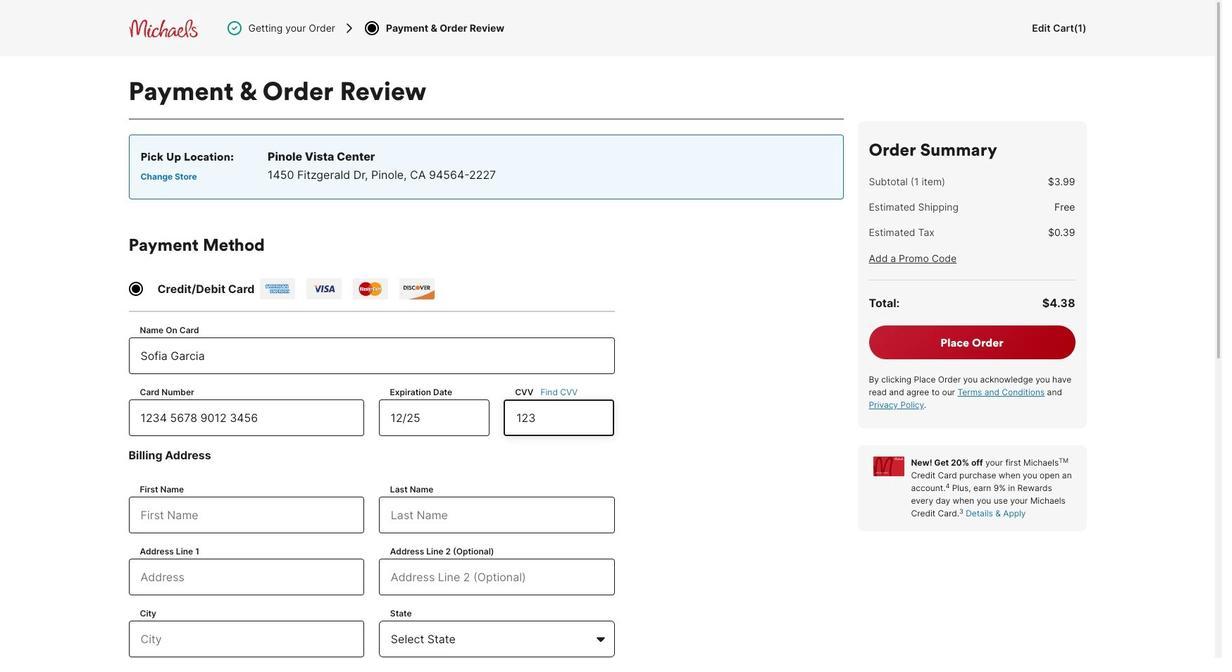 Task type: vqa. For each thing, say whether or not it's contained in the screenshot.
expiration date text field
yes



Task type: describe. For each thing, give the bounding box(es) containing it.
tabler image
[[364, 20, 381, 37]]

Card Number text field
[[129, 400, 364, 436]]

Address Line 2 text field
[[379, 559, 615, 596]]

plcc card logo image
[[874, 457, 905, 476]]

Last Name text field
[[379, 497, 615, 534]]

Name on Card text field
[[129, 338, 615, 374]]

First Name text field
[[129, 497, 364, 534]]



Task type: locate. For each thing, give the bounding box(es) containing it.
City text field
[[129, 621, 364, 658]]

CVV text field
[[504, 400, 615, 436]]

Address text field
[[129, 559, 364, 596]]

Expiration Date text field
[[379, 400, 490, 436]]



